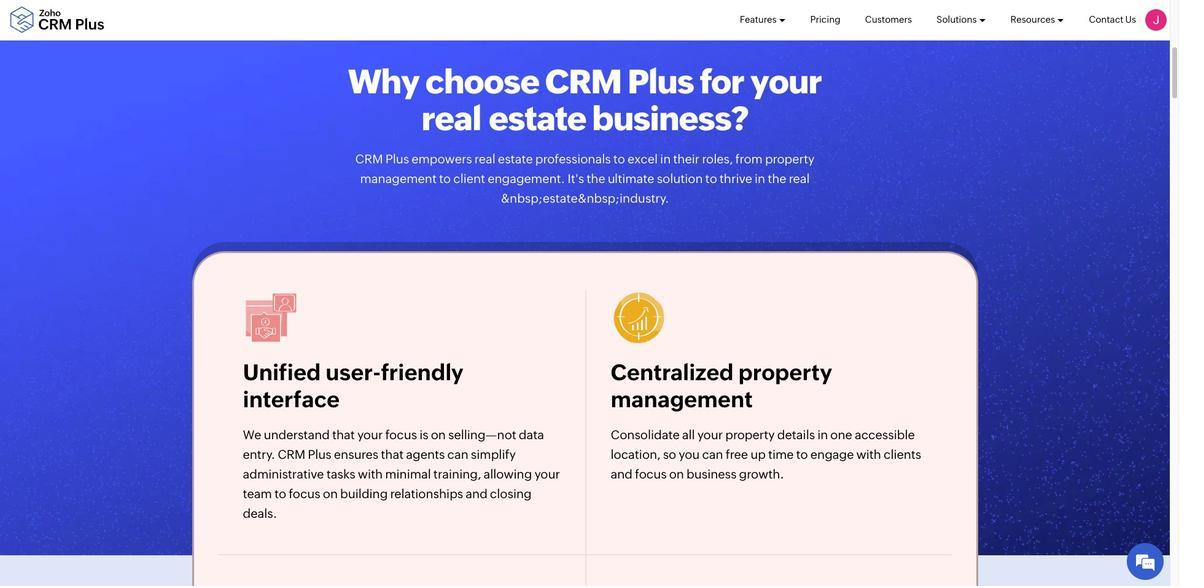 Task type: describe. For each thing, give the bounding box(es) containing it.
data
[[519, 428, 545, 442]]

unified user-friendly interface
[[243, 360, 464, 412]]

in inside consolidate all your property details in one accessible location, so you can free up time to engage with clients and focus on business growth.
[[818, 428, 829, 442]]

property inside centralized property management
[[739, 360, 833, 386]]

can inside we understand that your focus is on selling—not data entry. crm plus ensures that agents can simplify administrative tasks with minimal training, allowing your team to focus on building relationships and closing deals.
[[448, 447, 469, 461]]

their
[[674, 152, 700, 166]]

details
[[778, 428, 816, 442]]

thrive
[[720, 171, 753, 186]]

excel
[[628, 152, 658, 166]]

real estate
[[422, 99, 587, 137]]

1 horizontal spatial in
[[755, 171, 766, 186]]

contact us link
[[1090, 0, 1137, 39]]

closing
[[490, 487, 532, 501]]

engage
[[811, 447, 855, 461]]

plus inside why choose crm plus for your real estate business?
[[628, 63, 694, 101]]

your inside why choose crm plus for your real estate business?
[[751, 63, 823, 101]]

simplify
[[471, 447, 516, 461]]

is
[[420, 428, 429, 442]]

why choose crm plus for your real estate business?
[[348, 63, 823, 137]]

pricing
[[811, 14, 841, 25]]

1 vertical spatial estate
[[543, 191, 578, 205]]

user-
[[326, 360, 381, 386]]

to down the roles,
[[706, 171, 718, 186]]

management inside the crm plus empowers real estate professionals to excel in their roles, from property management to client engagement. it's the ultimate solution to thrive in the real &nbsp; estate &nbsp; industry.
[[360, 171, 437, 186]]

customers link
[[866, 0, 913, 39]]

choose
[[426, 63, 540, 101]]

1 the from the left
[[587, 171, 606, 186]]

business
[[687, 467, 737, 481]]

property inside consolidate all your property details in one accessible location, so you can free up time to engage with clients and focus on business growth.
[[726, 428, 775, 442]]

1 horizontal spatial real
[[790, 171, 810, 186]]

0 vertical spatial focus
[[386, 428, 417, 442]]

clients
[[884, 447, 922, 461]]

tasks
[[327, 467, 356, 481]]

so
[[664, 447, 677, 461]]

focus inside consolidate all your property details in one accessible location, so you can free up time to engage with clients and focus on business growth.
[[635, 467, 667, 481]]

0 vertical spatial on
[[431, 428, 446, 442]]

1 vertical spatial that
[[381, 447, 404, 461]]

0 horizontal spatial on
[[323, 487, 338, 501]]

2 the from the left
[[768, 171, 787, 186]]

solutions link
[[937, 0, 987, 39]]

building
[[341, 487, 388, 501]]

resources link
[[1011, 0, 1065, 39]]

industry.
[[620, 191, 670, 205]]

roles,
[[703, 152, 733, 166]]

we understand that your focus is on selling—not data entry. crm plus ensures that agents can simplify administrative tasks with minimal training, allowing your team to focus on building relationships and closing deals.
[[243, 428, 560, 520]]

your inside consolidate all your property details in one accessible location, so you can free up time to engage with clients and focus on business growth.
[[698, 428, 723, 442]]

selling—not
[[449, 428, 517, 442]]

pricing link
[[811, 0, 841, 39]]

and inside consolidate all your property details in one accessible location, so you can free up time to engage with clients and focus on business growth.
[[611, 467, 633, 481]]

2 vertical spatial focus
[[289, 487, 321, 501]]

growth.
[[740, 467, 785, 481]]

free
[[726, 447, 749, 461]]

business?
[[593, 99, 749, 137]]

administrative
[[243, 467, 324, 481]]

us
[[1126, 14, 1137, 25]]

with inside consolidate all your property details in one accessible location, so you can free up time to engage with clients and focus on business growth.
[[857, 447, 882, 461]]

minimal
[[385, 467, 431, 481]]



Task type: locate. For each thing, give the bounding box(es) containing it.
focus down location,
[[635, 467, 667, 481]]

friendly
[[381, 360, 464, 386]]

0 horizontal spatial management
[[360, 171, 437, 186]]

2 vertical spatial property
[[726, 428, 775, 442]]

for
[[700, 63, 745, 101]]

customers
[[866, 14, 913, 25]]

0 vertical spatial in
[[661, 152, 671, 166]]

focus left "is"
[[386, 428, 417, 442]]

the
[[587, 171, 606, 186], [768, 171, 787, 186]]

with down the accessible
[[857, 447, 882, 461]]

and inside we understand that your focus is on selling—not data entry. crm plus ensures that agents can simplify administrative tasks with minimal training, allowing your team to focus on building relationships and closing deals.
[[466, 487, 488, 501]]

plus left for
[[628, 63, 694, 101]]

james peterson image
[[1146, 9, 1168, 31]]

0 horizontal spatial with
[[358, 467, 383, 481]]

ultimate
[[608, 171, 655, 186]]

property
[[766, 152, 815, 166], [739, 360, 833, 386], [726, 428, 775, 442]]

unified interface image
[[243, 290, 299, 346]]

0 horizontal spatial focus
[[289, 487, 321, 501]]

management
[[360, 171, 437, 186], [611, 387, 753, 412]]

on down 'tasks'
[[323, 487, 338, 501]]

estate down it's
[[543, 191, 578, 205]]

on
[[431, 428, 446, 442], [670, 467, 685, 481], [323, 487, 338, 501]]

1 vertical spatial real
[[790, 171, 810, 186]]

to down details
[[797, 447, 809, 461]]

0 horizontal spatial in
[[661, 152, 671, 166]]

0 horizontal spatial plus
[[308, 447, 332, 461]]

2 horizontal spatial on
[[670, 467, 685, 481]]

on down so
[[670, 467, 685, 481]]

and down training,
[[466, 487, 488, 501]]

1 vertical spatial with
[[358, 467, 383, 481]]

2 horizontal spatial plus
[[628, 63, 694, 101]]

1 horizontal spatial estate
[[543, 191, 578, 205]]

can up business
[[703, 447, 724, 461]]

&nbsp;
[[501, 191, 543, 205], [578, 191, 620, 205]]

with up building
[[358, 467, 383, 481]]

0 vertical spatial property
[[766, 152, 815, 166]]

estate up the engagement.
[[498, 152, 533, 166]]

to
[[614, 152, 626, 166], [439, 171, 451, 186], [706, 171, 718, 186], [797, 447, 809, 461], [275, 487, 286, 501]]

crm inside why choose crm plus for your real estate business?
[[546, 63, 622, 101]]

in
[[661, 152, 671, 166], [755, 171, 766, 186], [818, 428, 829, 442]]

2 horizontal spatial crm
[[546, 63, 622, 101]]

consolidate all your property details in one accessible location, so you can free up time to engage with clients and focus on business growth.
[[611, 428, 922, 481]]

to inside we understand that your focus is on selling—not data entry. crm plus ensures that agents can simplify administrative tasks with minimal training, allowing your team to focus on building relationships and closing deals.
[[275, 487, 286, 501]]

from
[[736, 152, 763, 166]]

zoho crmplus logo image
[[9, 6, 104, 33]]

ensures
[[334, 447, 379, 461]]

with
[[857, 447, 882, 461], [358, 467, 383, 481]]

to down empowers
[[439, 171, 451, 186]]

focus
[[386, 428, 417, 442], [635, 467, 667, 481], [289, 487, 321, 501]]

to inside consolidate all your property details in one accessible location, so you can free up time to engage with clients and focus on business growth.
[[797, 447, 809, 461]]

on inside consolidate all your property details in one accessible location, so you can free up time to engage with clients and focus on business growth.
[[670, 467, 685, 481]]

with inside we understand that your focus is on selling—not data entry. crm plus ensures that agents can simplify administrative tasks with minimal training, allowing your team to focus on building relationships and closing deals.
[[358, 467, 383, 481]]

contact
[[1090, 14, 1124, 25]]

solution
[[657, 171, 703, 186]]

property inside the crm plus empowers real estate professionals to excel in their roles, from property management to client engagement. it's the ultimate solution to thrive in the real &nbsp; estate &nbsp; industry.
[[766, 152, 815, 166]]

1 horizontal spatial the
[[768, 171, 787, 186]]

can
[[448, 447, 469, 461], [703, 447, 724, 461]]

2 vertical spatial plus
[[308, 447, 332, 461]]

centralized
[[611, 360, 734, 386]]

can inside consolidate all your property details in one accessible location, so you can free up time to engage with clients and focus on business growth.
[[703, 447, 724, 461]]

that
[[332, 428, 355, 442], [381, 447, 404, 461]]

0 vertical spatial and
[[611, 467, 633, 481]]

allowing
[[484, 467, 532, 481]]

on right "is"
[[431, 428, 446, 442]]

1 horizontal spatial focus
[[386, 428, 417, 442]]

0 vertical spatial management
[[360, 171, 437, 186]]

1 vertical spatial management
[[611, 387, 753, 412]]

client
[[454, 171, 486, 186]]

up
[[751, 447, 766, 461]]

to down administrative
[[275, 487, 286, 501]]

0 horizontal spatial crm
[[278, 447, 306, 461]]

0 horizontal spatial can
[[448, 447, 469, 461]]

0 vertical spatial real
[[475, 152, 496, 166]]

estate
[[498, 152, 533, 166], [543, 191, 578, 205]]

entry.
[[243, 447, 275, 461]]

management down empowers
[[360, 171, 437, 186]]

the right it's
[[587, 171, 606, 186]]

resources
[[1011, 14, 1056, 25]]

1 vertical spatial on
[[670, 467, 685, 481]]

management inside centralized property management
[[611, 387, 753, 412]]

empowers
[[412, 152, 472, 166]]

can up training,
[[448, 447, 469, 461]]

0 horizontal spatial and
[[466, 487, 488, 501]]

why
[[348, 63, 420, 101]]

location,
[[611, 447, 661, 461]]

1 horizontal spatial that
[[381, 447, 404, 461]]

management down centralized
[[611, 387, 753, 412]]

crm inside we understand that your focus is on selling—not data entry. crm plus ensures that agents can simplify administrative tasks with minimal training, allowing your team to focus on building relationships and closing deals.
[[278, 447, 306, 461]]

all
[[683, 428, 695, 442]]

centralized property management image
[[611, 290, 667, 346]]

consolidate
[[611, 428, 680, 442]]

to up ultimate
[[614, 152, 626, 166]]

1 horizontal spatial &nbsp;
[[578, 191, 620, 205]]

0 vertical spatial plus
[[628, 63, 694, 101]]

features
[[740, 14, 777, 25]]

unified
[[243, 360, 321, 386]]

plus
[[628, 63, 694, 101], [386, 152, 409, 166], [308, 447, 332, 461]]

crm plus empowers real estate professionals to excel in their roles, from property management to client engagement. it's the ultimate solution to thrive in the real &nbsp; estate &nbsp; industry.
[[356, 152, 815, 205]]

crm
[[546, 63, 622, 101], [356, 152, 383, 166], [278, 447, 306, 461]]

&nbsp; down the engagement.
[[501, 191, 543, 205]]

centralized property management
[[611, 360, 833, 412]]

in left one
[[818, 428, 829, 442]]

the right the thrive
[[768, 171, 787, 186]]

interface
[[243, 387, 340, 412]]

1 horizontal spatial with
[[857, 447, 882, 461]]

2 horizontal spatial in
[[818, 428, 829, 442]]

1 vertical spatial and
[[466, 487, 488, 501]]

plus left empowers
[[386, 152, 409, 166]]

0 vertical spatial that
[[332, 428, 355, 442]]

plus inside we understand that your focus is on selling—not data entry. crm plus ensures that agents can simplify administrative tasks with minimal training, allowing your team to focus on building relationships and closing deals.
[[308, 447, 332, 461]]

time
[[769, 447, 794, 461]]

we
[[243, 428, 261, 442]]

2 vertical spatial in
[[818, 428, 829, 442]]

1 horizontal spatial can
[[703, 447, 724, 461]]

1 vertical spatial plus
[[386, 152, 409, 166]]

&nbsp; down it's
[[578, 191, 620, 205]]

agents
[[406, 447, 445, 461]]

crm inside the crm plus empowers real estate professionals to excel in their roles, from property management to client engagement. it's the ultimate solution to thrive in the real &nbsp; estate &nbsp; industry.
[[356, 152, 383, 166]]

1 can from the left
[[448, 447, 469, 461]]

1 &nbsp; from the left
[[501, 191, 543, 205]]

features link
[[740, 0, 786, 39]]

deals.
[[243, 506, 277, 520]]

2 vertical spatial on
[[323, 487, 338, 501]]

1 horizontal spatial management
[[611, 387, 753, 412]]

one
[[831, 428, 853, 442]]

team
[[243, 487, 272, 501]]

1 horizontal spatial crm
[[356, 152, 383, 166]]

0 vertical spatial estate
[[498, 152, 533, 166]]

you
[[679, 447, 700, 461]]

0 horizontal spatial the
[[587, 171, 606, 186]]

0 vertical spatial crm
[[546, 63, 622, 101]]

that up ensures
[[332, 428, 355, 442]]

1 horizontal spatial and
[[611, 467, 633, 481]]

1 vertical spatial crm
[[356, 152, 383, 166]]

1 vertical spatial in
[[755, 171, 766, 186]]

engagement.
[[488, 171, 566, 186]]

plus inside the crm plus empowers real estate professionals to excel in their roles, from property management to client engagement. it's the ultimate solution to thrive in the real &nbsp; estate &nbsp; industry.
[[386, 152, 409, 166]]

professionals
[[536, 152, 611, 166]]

real
[[475, 152, 496, 166], [790, 171, 810, 186]]

contact us
[[1090, 14, 1137, 25]]

it's
[[568, 171, 585, 186]]

your
[[751, 63, 823, 101], [358, 428, 383, 442], [698, 428, 723, 442], [535, 467, 560, 481]]

solutions
[[937, 14, 978, 25]]

plus up 'tasks'
[[308, 447, 332, 461]]

training,
[[434, 467, 481, 481]]

0 horizontal spatial that
[[332, 428, 355, 442]]

and
[[611, 467, 633, 481], [466, 487, 488, 501]]

0 horizontal spatial &nbsp;
[[501, 191, 543, 205]]

in down from
[[755, 171, 766, 186]]

accessible
[[855, 428, 916, 442]]

0 horizontal spatial estate
[[498, 152, 533, 166]]

2 can from the left
[[703, 447, 724, 461]]

1 horizontal spatial on
[[431, 428, 446, 442]]

2 horizontal spatial focus
[[635, 467, 667, 481]]

relationships
[[390, 487, 464, 501]]

focus down administrative
[[289, 487, 321, 501]]

and down location,
[[611, 467, 633, 481]]

in left their
[[661, 152, 671, 166]]

0 horizontal spatial real
[[475, 152, 496, 166]]

understand
[[264, 428, 330, 442]]

1 vertical spatial property
[[739, 360, 833, 386]]

1 horizontal spatial plus
[[386, 152, 409, 166]]

2 vertical spatial crm
[[278, 447, 306, 461]]

0 vertical spatial with
[[857, 447, 882, 461]]

that up minimal
[[381, 447, 404, 461]]

2 &nbsp; from the left
[[578, 191, 620, 205]]

1 vertical spatial focus
[[635, 467, 667, 481]]



Task type: vqa. For each thing, say whether or not it's contained in the screenshot.
right the
yes



